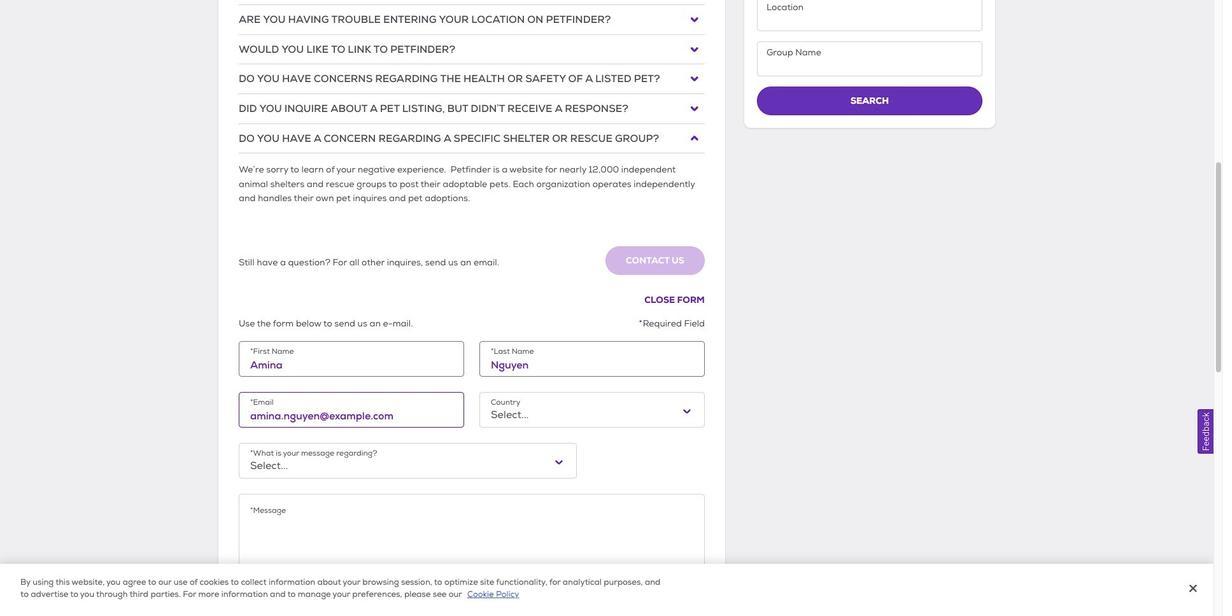 Task type: describe. For each thing, give the bounding box(es) containing it.
1 22512 image from the top
[[691, 16, 698, 24]]

4 22512 image from the top
[[691, 135, 698, 142]]

3 22512 image from the top
[[691, 75, 698, 83]]



Task type: locate. For each thing, give the bounding box(es) containing it.
None email field
[[250, 408, 453, 423]]

2 22512 image from the top
[[691, 46, 698, 53]]

None text field
[[250, 517, 693, 568]]

None text field
[[757, 0, 982, 31], [757, 42, 982, 77], [250, 357, 453, 372], [491, 357, 693, 372], [757, 0, 982, 31], [757, 42, 982, 77], [250, 357, 453, 372], [491, 357, 693, 372]]

22512 image
[[691, 105, 698, 113]]

privacy alert dialog
[[0, 564, 1214, 616]]

22512 image
[[691, 16, 698, 24], [691, 46, 698, 53], [691, 75, 698, 83], [691, 135, 698, 142]]



Task type: vqa. For each thing, say whether or not it's contained in the screenshot.
"Petfinder Logo"
no



